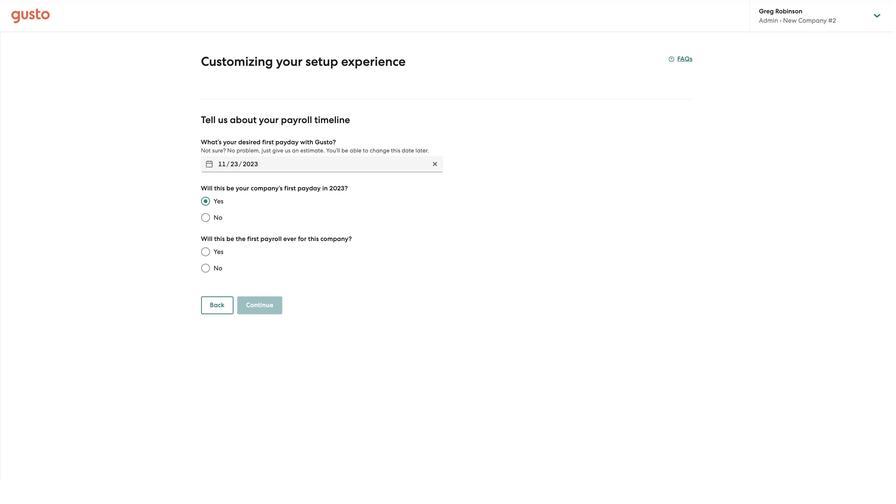 Task type: describe. For each thing, give the bounding box(es) containing it.
date
[[402, 147, 414, 154]]

able
[[350, 147, 362, 154]]

us inside what's your desired first payday with gusto? not sure? no problem, just give us an estimate. you'll be able to change this date later.
[[285, 147, 291, 154]]

just
[[262, 147, 271, 154]]

yes for your
[[214, 198, 224, 205]]

home image
[[11, 8, 50, 23]]

1 / from the left
[[227, 161, 230, 168]]

desired
[[238, 139, 261, 146]]

experience
[[341, 54, 406, 69]]

your right about
[[259, 114, 279, 126]]

Month (mm) field
[[217, 158, 227, 170]]

yes for the
[[214, 248, 224, 256]]

will this be your company's first payday in 2023?
[[201, 185, 348, 193]]

1 vertical spatial first
[[284, 185, 296, 193]]

this left the
[[214, 235, 225, 243]]

setup
[[306, 54, 338, 69]]

later.
[[416, 147, 429, 154]]

not
[[201, 147, 211, 154]]

change
[[370, 147, 390, 154]]

No radio
[[197, 210, 214, 226]]

your left setup at the left top of page
[[276, 54, 303, 69]]

new
[[783, 17, 797, 24]]

in
[[322, 185, 328, 193]]

back
[[210, 302, 225, 310]]

0 vertical spatial payroll
[[281, 114, 312, 126]]

be inside what's your desired first payday with gusto? not sure? no problem, just give us an estimate. you'll be able to change this date later.
[[342, 147, 348, 154]]

#2
[[828, 17, 836, 24]]

the
[[236, 235, 246, 243]]

tell us about your payroll timeline
[[201, 114, 350, 126]]

about
[[230, 114, 257, 126]]

ever
[[283, 235, 296, 243]]

2 vertical spatial first
[[247, 235, 259, 243]]

to
[[363, 147, 368, 154]]



Task type: vqa. For each thing, say whether or not it's contained in the screenshot.
sure?
yes



Task type: locate. For each thing, give the bounding box(es) containing it.
greg robinson admin • new company #2
[[759, 7, 836, 24]]

payroll
[[281, 114, 312, 126], [260, 235, 282, 243]]

Year (yyyy) field
[[242, 158, 259, 170]]

2 / from the left
[[239, 161, 242, 168]]

1 vertical spatial be
[[226, 185, 234, 193]]

what's
[[201, 139, 222, 146]]

give
[[272, 147, 283, 154]]

0 vertical spatial no
[[227, 147, 235, 154]]

will for will this be the first payroll ever for this company?
[[201, 235, 213, 243]]

2023?
[[329, 185, 348, 193]]

problem,
[[237, 147, 260, 154]]

payroll up with
[[281, 114, 312, 126]]

us left an
[[285, 147, 291, 154]]

your up sure?
[[223, 139, 237, 146]]

Yes radio
[[197, 193, 214, 210]]

this
[[391, 147, 400, 154], [214, 185, 225, 193], [214, 235, 225, 243], [308, 235, 319, 243]]

no for the
[[214, 265, 223, 272]]

no right sure?
[[227, 147, 235, 154]]

an
[[292, 147, 299, 154]]

•
[[780, 17, 782, 24]]

no inside what's your desired first payday with gusto? not sure? no problem, just give us an estimate. you'll be able to change this date later.
[[227, 147, 235, 154]]

0 vertical spatial yes
[[214, 198, 224, 205]]

for
[[298, 235, 307, 243]]

robinson
[[775, 7, 803, 15]]

1 vertical spatial us
[[285, 147, 291, 154]]

no
[[227, 147, 235, 154], [214, 214, 223, 222], [214, 265, 223, 272]]

admin
[[759, 17, 778, 24]]

you'll
[[326, 147, 340, 154]]

this down month (mm) "field"
[[214, 185, 225, 193]]

0 vertical spatial be
[[342, 147, 348, 154]]

no down yes radio
[[214, 265, 223, 272]]

0 vertical spatial payday
[[275, 139, 299, 146]]

0 vertical spatial us
[[218, 114, 228, 126]]

us
[[218, 114, 228, 126], [285, 147, 291, 154]]

company's
[[251, 185, 283, 193]]

with
[[300, 139, 313, 146]]

2 horizontal spatial first
[[284, 185, 296, 193]]

no down yes option
[[214, 214, 223, 222]]

1 vertical spatial payday
[[298, 185, 321, 193]]

0 horizontal spatial us
[[218, 114, 228, 126]]

faqs button
[[668, 55, 693, 64]]

first
[[262, 139, 274, 146], [284, 185, 296, 193], [247, 235, 259, 243]]

1 vertical spatial no
[[214, 214, 223, 222]]

your inside what's your desired first payday with gusto? not sure? no problem, just give us an estimate. you'll be able to change this date later.
[[223, 139, 237, 146]]

your left company's
[[236, 185, 249, 193]]

us right tell
[[218, 114, 228, 126]]

2 yes from the top
[[214, 248, 224, 256]]

1 vertical spatial payroll
[[260, 235, 282, 243]]

be for will this be the first payroll ever for this company?
[[226, 235, 234, 243]]

payday
[[275, 139, 299, 146], [298, 185, 321, 193]]

company?
[[320, 235, 352, 243]]

this inside what's your desired first payday with gusto? not sure? no problem, just give us an estimate. you'll be able to change this date later.
[[391, 147, 400, 154]]

2 vertical spatial no
[[214, 265, 223, 272]]

/ left year (yyyy) field
[[227, 161, 230, 168]]

this right for
[[308, 235, 319, 243]]

first up 'just'
[[262, 139, 274, 146]]

no for your
[[214, 214, 223, 222]]

0 vertical spatial first
[[262, 139, 274, 146]]

customizing your setup experience
[[201, 54, 406, 69]]

payday inside what's your desired first payday with gusto? not sure? no problem, just give us an estimate. you'll be able to change this date later.
[[275, 139, 299, 146]]

0 vertical spatial will
[[201, 185, 213, 193]]

be left the
[[226, 235, 234, 243]]

customizing
[[201, 54, 273, 69]]

company
[[798, 17, 827, 24]]

Yes radio
[[197, 244, 214, 260]]

first right company's
[[284, 185, 296, 193]]

be left able
[[342, 147, 348, 154]]

No radio
[[197, 260, 214, 277]]

1 vertical spatial will
[[201, 235, 213, 243]]

will up yes radio
[[201, 235, 213, 243]]

payday left in
[[298, 185, 321, 193]]

1 will from the top
[[201, 185, 213, 193]]

tell
[[201, 114, 216, 126]]

sure?
[[212, 147, 226, 154]]

1 vertical spatial yes
[[214, 248, 224, 256]]

yes
[[214, 198, 224, 205], [214, 248, 224, 256]]

1 horizontal spatial /
[[239, 161, 242, 168]]

will up yes option
[[201, 185, 213, 193]]

first right the
[[247, 235, 259, 243]]

yes up no radio
[[214, 248, 224, 256]]

0 horizontal spatial /
[[227, 161, 230, 168]]

2 will from the top
[[201, 235, 213, 243]]

/
[[227, 161, 230, 168], [239, 161, 242, 168]]

be for will this be your company's first payday in 2023?
[[226, 185, 234, 193]]

greg
[[759, 7, 774, 15]]

estimate.
[[300, 147, 325, 154]]

1 horizontal spatial us
[[285, 147, 291, 154]]

0 horizontal spatial first
[[247, 235, 259, 243]]

1 yes from the top
[[214, 198, 224, 205]]

will for will this be your company's first payday in 2023?
[[201, 185, 213, 193]]

faqs
[[677, 55, 693, 63]]

will this be the first payroll ever for this company?
[[201, 235, 352, 243]]

payday up an
[[275, 139, 299, 146]]

this left date
[[391, 147, 400, 154]]

back button
[[201, 297, 233, 315]]

1 horizontal spatial first
[[262, 139, 274, 146]]

will
[[201, 185, 213, 193], [201, 235, 213, 243]]

gusto?
[[315, 139, 336, 146]]

timeline
[[314, 114, 350, 126]]

/ down problem,
[[239, 161, 242, 168]]

your
[[276, 54, 303, 69], [259, 114, 279, 126], [223, 139, 237, 146], [236, 185, 249, 193]]

payroll left ever
[[260, 235, 282, 243]]

first inside what's your desired first payday with gusto? not sure? no problem, just give us an estimate. you'll be able to change this date later.
[[262, 139, 274, 146]]

yes up no option
[[214, 198, 224, 205]]

be down day (dd) field
[[226, 185, 234, 193]]

what's your desired first payday with gusto? not sure? no problem, just give us an estimate. you'll be able to change this date later.
[[201, 139, 429, 154]]

Day (dd) field
[[230, 158, 239, 170]]

2 vertical spatial be
[[226, 235, 234, 243]]

be
[[342, 147, 348, 154], [226, 185, 234, 193], [226, 235, 234, 243]]



